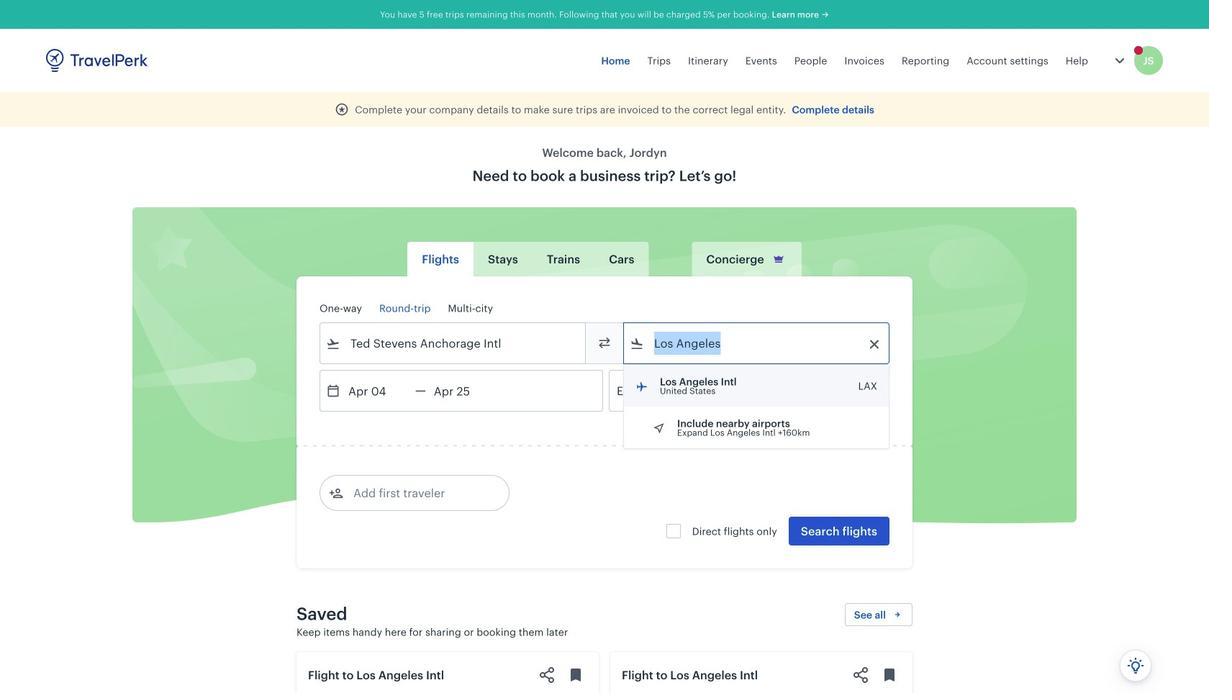 Task type: describe. For each thing, give the bounding box(es) containing it.
Depart text field
[[340, 371, 415, 411]]

From search field
[[340, 332, 567, 355]]

Add first traveler search field
[[343, 482, 493, 505]]

Return text field
[[426, 371, 501, 411]]



Task type: locate. For each thing, give the bounding box(es) containing it.
To search field
[[644, 332, 870, 355]]



